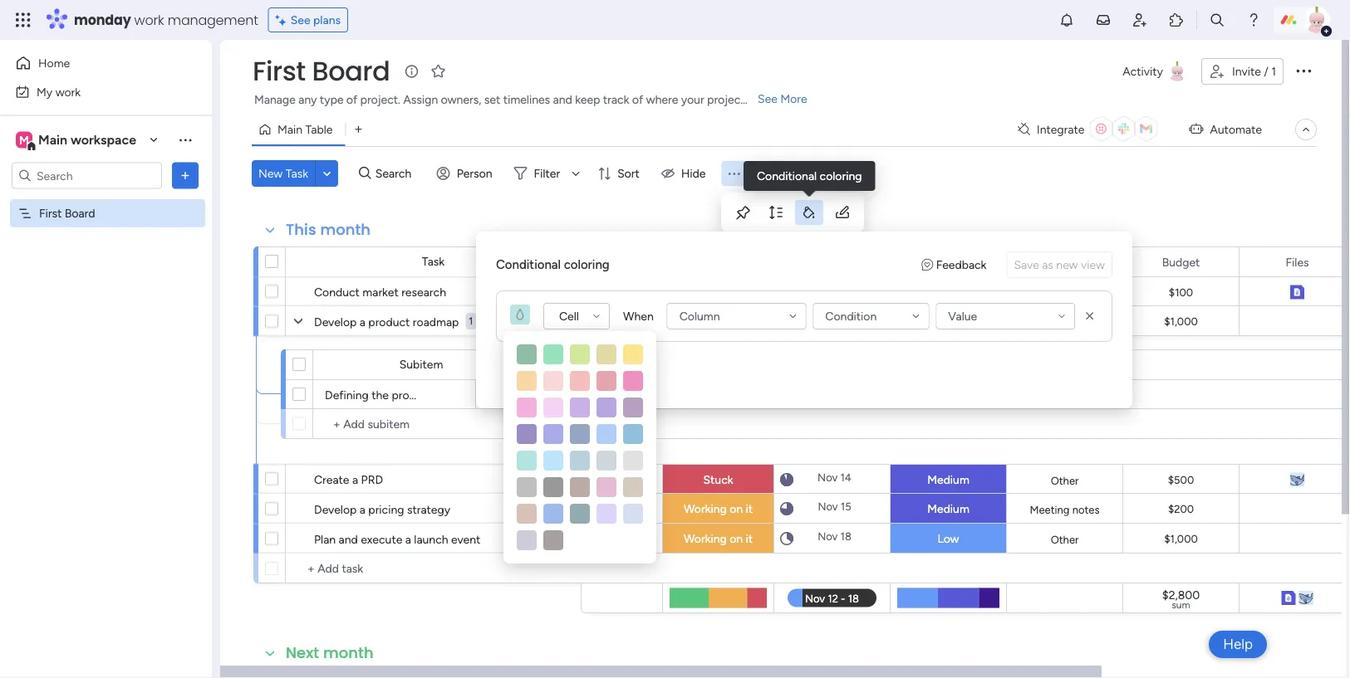 Task type: describe. For each thing, give the bounding box(es) containing it.
1 on from the top
[[730, 502, 743, 516]]

1 horizontal spatial and
[[525, 388, 545, 402]]

1 low from the top
[[938, 285, 959, 300]]

status
[[651, 358, 684, 372]]

track
[[603, 93, 629, 107]]

project.
[[360, 93, 400, 107]]

save
[[1014, 258, 1039, 272]]

$500
[[1168, 474, 1194, 487]]

roadmap
[[413, 315, 459, 329]]

workspace
[[71, 132, 136, 148]]

main table button
[[252, 116, 345, 143]]

0 vertical spatial board
[[312, 53, 390, 90]]

add to favorites image
[[430, 63, 446, 79]]

first board list box
[[0, 196, 212, 452]]

market
[[363, 285, 399, 299]]

next month
[[286, 643, 374, 664]]

this
[[286, 219, 316, 241]]

home button
[[10, 50, 179, 76]]

m
[[19, 133, 29, 147]]

features,
[[477, 388, 523, 402]]

help button
[[1209, 631, 1267, 659]]

v2 done deadline image
[[780, 314, 793, 329]]

v2 user feedback image
[[922, 258, 933, 272]]

items
[[1069, 287, 1095, 300]]

help inside help button
[[1223, 636, 1253, 653]]

activity
[[1123, 64, 1163, 79]]

This month field
[[282, 219, 375, 241]]

see plans button
[[268, 7, 348, 32]]

nov 18
[[818, 531, 852, 544]]

Search field
[[371, 162, 421, 185]]

files
[[1286, 255, 1309, 269]]

nov 13
[[818, 313, 851, 326]]

sum
[[1172, 599, 1190, 612]]

invite
[[1232, 64, 1261, 79]]

type
[[320, 93, 344, 107]]

sort button
[[591, 160, 650, 187]]

hide button
[[655, 160, 716, 187]]

15
[[841, 501, 851, 514]]

search everything image
[[1209, 12, 1226, 28]]

v2 drop icon image
[[516, 306, 524, 324]]

12
[[841, 284, 851, 297]]

develop for develop a pricing strategy
[[314, 503, 357, 517]]

main for main workspace
[[38, 132, 67, 148]]

cell
[[559, 309, 579, 324]]

launch
[[414, 533, 448, 547]]

2 low from the top
[[938, 532, 959, 546]]

sort
[[617, 167, 640, 181]]

subitem
[[399, 358, 443, 372]]

meeting notes for done
[[1030, 316, 1100, 329]]

next
[[286, 643, 319, 664]]

develop for develop a product roadmap
[[314, 315, 357, 329]]

see more
[[758, 92, 807, 106]]

2 it from the top
[[746, 532, 753, 546]]

owner for "owner" 'field' to the bottom
[[553, 358, 588, 372]]

owner for right "owner" 'field'
[[604, 255, 639, 269]]

assign
[[403, 93, 438, 107]]

0 vertical spatial and
[[553, 93, 572, 107]]

plans
[[313, 13, 341, 27]]

more
[[780, 92, 807, 106]]

a for pricing
[[360, 503, 366, 517]]

research
[[401, 285, 446, 299]]

0 horizontal spatial help
[[655, 388, 679, 403]]

options image
[[177, 167, 194, 184]]

0 vertical spatial conditional
[[757, 169, 817, 183]]

project
[[707, 93, 745, 107]]

see for see plans
[[291, 13, 310, 27]]

+ Add task text field
[[294, 559, 573, 579]]

Search in workspace field
[[35, 166, 139, 185]]

see for see more
[[758, 92, 778, 106]]

nov for nov 18
[[818, 531, 838, 544]]

high
[[936, 314, 961, 329]]

+
[[503, 368, 510, 383]]

workspace options image
[[177, 131, 194, 148]]

condition
[[825, 309, 877, 324]]

where
[[646, 93, 678, 107]]

prd
[[361, 473, 383, 487]]

board inside list box
[[65, 206, 95, 221]]

event
[[451, 533, 481, 547]]

work for my
[[55, 85, 81, 99]]

my work button
[[10, 79, 179, 105]]

a for prd
[[352, 473, 358, 487]]

column
[[679, 309, 720, 324]]

manage
[[254, 93, 296, 107]]

hide
[[681, 167, 706, 181]]

inbox image
[[1095, 12, 1112, 28]]

2 on from the top
[[730, 532, 743, 546]]

collapse board header image
[[1299, 123, 1313, 136]]

budget
[[1162, 255, 1200, 269]]

keep
[[575, 93, 600, 107]]

automate
[[1210, 123, 1262, 137]]

18
[[840, 531, 852, 544]]

monday work management
[[74, 10, 258, 29]]

set
[[484, 93, 500, 107]]

help image
[[1245, 12, 1262, 28]]

1 vertical spatial task
[[422, 255, 445, 269]]

1 other from the top
[[1051, 474, 1079, 488]]

1 button
[[466, 307, 476, 337]]

meeting notes for medium
[[1030, 504, 1100, 517]]

conduct
[[314, 285, 360, 299]]

nov 14
[[818, 472, 852, 485]]

+ Add subitem text field
[[322, 415, 494, 435]]

integrate
[[1037, 123, 1085, 137]]

activity button
[[1116, 58, 1195, 85]]

1 vertical spatial conditional
[[496, 257, 561, 272]]

1 horizontal spatial owner field
[[600, 253, 644, 271]]

1 $1,000 from the top
[[1164, 315, 1198, 329]]

Status field
[[647, 356, 689, 374]]

1 medium from the top
[[927, 473, 969, 487]]

nov 12
[[818, 284, 851, 297]]

home
[[38, 56, 70, 70]]

your
[[681, 93, 704, 107]]

angle down image
[[323, 167, 331, 180]]

$2,800
[[1162, 588, 1200, 602]]

nov 15
[[818, 501, 851, 514]]

owners,
[[441, 93, 481, 107]]

Notes field
[[1045, 253, 1085, 271]]

/
[[1264, 64, 1269, 79]]

value
[[948, 309, 977, 324]]

v2 overdue deadline image
[[780, 285, 793, 300]]

defining
[[325, 388, 369, 402]]

+ add condition
[[503, 368, 586, 383]]

first inside list box
[[39, 206, 62, 221]]

ruby anderson image
[[1304, 7, 1330, 33]]

arrow down image
[[566, 164, 586, 184]]

invite / 1 button
[[1201, 58, 1284, 85]]

done for conduct market research
[[704, 285, 732, 300]]

0 horizontal spatial conditional coloring
[[496, 257, 610, 272]]

1 working from the top
[[684, 502, 727, 516]]

meeting for done
[[1030, 316, 1070, 329]]

new task button
[[252, 160, 315, 187]]



Task type: locate. For each thing, give the bounding box(es) containing it.
1 notes from the top
[[1072, 316, 1100, 329]]

dapulse integrations image
[[1018, 123, 1030, 136]]

0 horizontal spatial owner
[[553, 358, 588, 372]]

a left prd
[[352, 473, 358, 487]]

feedback link
[[922, 256, 987, 274]]

and left the keep
[[553, 93, 572, 107]]

month for this month
[[320, 219, 371, 241]]

option
[[0, 199, 212, 202]]

1 vertical spatial $1,000
[[1164, 533, 1198, 546]]

2 medium from the top
[[927, 502, 969, 516]]

1 horizontal spatial owner
[[604, 255, 639, 269]]

1 right /
[[1271, 64, 1276, 79]]

remove sort image
[[1082, 308, 1098, 325]]

done for develop a product roadmap
[[704, 314, 732, 329]]

3 nov from the top
[[818, 472, 838, 485]]

0 vertical spatial first board
[[253, 53, 390, 90]]

1 vertical spatial done
[[704, 314, 732, 329]]

and right plan on the bottom
[[339, 533, 358, 547]]

1 vertical spatial 1
[[469, 315, 473, 327]]

board
[[312, 53, 390, 90], [65, 206, 95, 221]]

0 vertical spatial develop
[[314, 315, 357, 329]]

develop a pricing strategy
[[314, 503, 450, 517]]

0 horizontal spatial and
[[339, 533, 358, 547]]

0 horizontal spatial first board
[[39, 206, 95, 221]]

management
[[168, 10, 258, 29]]

1 vertical spatial and
[[525, 388, 545, 402]]

main workspace
[[38, 132, 136, 148]]

see inside see more link
[[758, 92, 778, 106]]

first board down search in workspace field
[[39, 206, 95, 221]]

nov left 15
[[818, 501, 838, 514]]

add view image
[[355, 124, 362, 136]]

first up manage
[[253, 53, 306, 90]]

stands.
[[748, 93, 785, 107]]

0 vertical spatial on
[[730, 502, 743, 516]]

1 vertical spatial month
[[323, 643, 374, 664]]

task inside button
[[286, 167, 308, 181]]

see left plans
[[291, 13, 310, 27]]

2 develop from the top
[[314, 503, 357, 517]]

no file image
[[1290, 312, 1304, 332]]

0 vertical spatial see
[[291, 13, 310, 27]]

save as new view button
[[1007, 252, 1113, 278]]

month right next
[[323, 643, 374, 664]]

filter
[[534, 167, 560, 181]]

first down search in workspace field
[[39, 206, 62, 221]]

condition
[[537, 368, 586, 383]]

0 horizontal spatial task
[[286, 167, 308, 181]]

1 vertical spatial coloring
[[564, 257, 610, 272]]

month inside field
[[320, 219, 371, 241]]

$1,000
[[1164, 315, 1198, 329], [1164, 533, 1198, 546]]

1 vertical spatial low
[[938, 532, 959, 546]]

task right new
[[286, 167, 308, 181]]

working on it
[[684, 502, 753, 516], [684, 532, 753, 546]]

select product image
[[15, 12, 32, 28]]

workspace image
[[16, 131, 32, 149]]

meeting for medium
[[1030, 504, 1070, 517]]

0 horizontal spatial first
[[39, 206, 62, 221]]

2 vertical spatial and
[[339, 533, 358, 547]]

First Board field
[[248, 53, 394, 90]]

1 horizontal spatial coloring
[[820, 169, 862, 183]]

0 vertical spatial conditional coloring
[[757, 169, 862, 183]]

14
[[840, 472, 852, 485]]

when
[[623, 309, 654, 324]]

see left 'more'
[[758, 92, 778, 106]]

my
[[37, 85, 53, 99]]

0 vertical spatial owner
[[604, 255, 639, 269]]

1 it from the top
[[746, 502, 753, 516]]

of right track at the left of the page
[[632, 93, 643, 107]]

main
[[278, 123, 302, 137], [38, 132, 67, 148]]

work for monday
[[134, 10, 164, 29]]

action items
[[1034, 287, 1095, 300]]

task
[[286, 167, 308, 181], [422, 255, 445, 269]]

a left product
[[360, 315, 366, 329]]

see plans
[[291, 13, 341, 27]]

new
[[1056, 258, 1078, 272]]

work right my
[[55, 85, 81, 99]]

milestones.
[[548, 388, 606, 402]]

see
[[291, 13, 310, 27], [758, 92, 778, 106]]

1 nov from the top
[[818, 284, 838, 297]]

Owner field
[[600, 253, 644, 271], [549, 356, 592, 374]]

notifications image
[[1059, 12, 1075, 28]]

1 horizontal spatial first board
[[253, 53, 390, 90]]

0 vertical spatial first
[[253, 53, 306, 90]]

save as new view
[[1014, 258, 1105, 272]]

1 vertical spatial see
[[758, 92, 778, 106]]

develop down conduct
[[314, 315, 357, 329]]

this month
[[286, 219, 371, 241]]

a for product
[[360, 315, 366, 329]]

done up column
[[704, 285, 732, 300]]

1 horizontal spatial board
[[312, 53, 390, 90]]

1 horizontal spatial first
[[253, 53, 306, 90]]

a left launch
[[405, 533, 411, 547]]

see inside see plans 'button'
[[291, 13, 310, 27]]

conditional coloring right menu icon
[[757, 169, 862, 183]]

manage any type of project. assign owners, set timelines and keep track of where your project stands.
[[254, 93, 785, 107]]

stuck
[[703, 473, 733, 487]]

main inside "button"
[[278, 123, 302, 137]]

workspace selection element
[[16, 130, 139, 152]]

13
[[841, 313, 851, 326]]

1 horizontal spatial conditional coloring
[[757, 169, 862, 183]]

1 vertical spatial first
[[39, 206, 62, 221]]

invite members image
[[1132, 12, 1148, 28]]

first board inside list box
[[39, 206, 95, 221]]

a left the pricing on the left bottom of page
[[360, 503, 366, 517]]

develop down create
[[314, 503, 357, 517]]

0 vertical spatial working on it
[[684, 502, 753, 516]]

nov left 12
[[818, 284, 838, 297]]

first board up type
[[253, 53, 390, 90]]

new
[[258, 167, 283, 181]]

$2,800 sum
[[1162, 588, 1200, 612]]

1 meeting from the top
[[1030, 316, 1070, 329]]

0 vertical spatial coloring
[[820, 169, 862, 183]]

2 meeting notes from the top
[[1030, 504, 1100, 517]]

notes
[[1072, 316, 1100, 329], [1072, 504, 1100, 517]]

0 horizontal spatial owner field
[[549, 356, 592, 374]]

invite / 1
[[1232, 64, 1276, 79]]

other
[[1051, 474, 1079, 488], [1051, 533, 1079, 547]]

notes for done
[[1072, 316, 1100, 329]]

priority
[[930, 255, 967, 269]]

1 vertical spatial board
[[65, 206, 95, 221]]

owner up when
[[604, 255, 639, 269]]

add
[[513, 368, 534, 383]]

conditional coloring up cell
[[496, 257, 610, 272]]

main for main table
[[278, 123, 302, 137]]

meeting
[[1030, 316, 1070, 329], [1030, 504, 1070, 517]]

0 vertical spatial meeting notes
[[1030, 316, 1100, 329]]

4 nov from the top
[[818, 501, 838, 514]]

conditional up v2 drop icon
[[496, 257, 561, 272]]

the
[[372, 388, 389, 402]]

2 meeting from the top
[[1030, 504, 1070, 517]]

0 horizontal spatial see
[[291, 13, 310, 27]]

month for next month
[[323, 643, 374, 664]]

plan and execute a launch event
[[314, 533, 481, 547]]

1 of from the left
[[346, 93, 357, 107]]

0 horizontal spatial conditional
[[496, 257, 561, 272]]

0 vertical spatial notes
[[1072, 316, 1100, 329]]

0 vertical spatial task
[[286, 167, 308, 181]]

2 working on it from the top
[[684, 532, 753, 546]]

1 horizontal spatial conditional
[[757, 169, 817, 183]]

first
[[253, 53, 306, 90], [39, 206, 62, 221]]

nov for nov 13
[[818, 313, 838, 326]]

1 vertical spatial other
[[1051, 533, 1079, 547]]

v2 search image
[[359, 164, 371, 183]]

0 horizontal spatial coloring
[[564, 257, 610, 272]]

1 vertical spatial owner field
[[549, 356, 592, 374]]

show board description image
[[402, 63, 421, 80]]

any
[[298, 93, 317, 107]]

feedback
[[936, 258, 987, 272]]

0 vertical spatial done
[[704, 285, 732, 300]]

1 vertical spatial owner
[[553, 358, 588, 372]]

0 vertical spatial other
[[1051, 474, 1079, 488]]

0 horizontal spatial 1
[[469, 315, 473, 327]]

new task
[[258, 167, 308, 181]]

+ add condition button
[[496, 362, 593, 389]]

of right type
[[346, 93, 357, 107]]

0 horizontal spatial work
[[55, 85, 81, 99]]

filter button
[[507, 160, 586, 187]]

1 vertical spatial first board
[[39, 206, 95, 221]]

execute
[[361, 533, 402, 547]]

0 horizontal spatial board
[[65, 206, 95, 221]]

view
[[1081, 258, 1105, 272]]

1 vertical spatial it
[[746, 532, 753, 546]]

2 working from the top
[[684, 532, 727, 546]]

month right the this
[[320, 219, 371, 241]]

1 vertical spatial conditional coloring
[[496, 257, 610, 272]]

main inside workspace selection element
[[38, 132, 67, 148]]

0 vertical spatial month
[[320, 219, 371, 241]]

nov left 18
[[818, 531, 838, 544]]

1 vertical spatial on
[[730, 532, 743, 546]]

autopilot image
[[1189, 118, 1203, 139]]

board down search in workspace field
[[65, 206, 95, 221]]

Budget field
[[1158, 253, 1204, 271]]

task up research
[[422, 255, 445, 269]]

1 vertical spatial work
[[55, 85, 81, 99]]

work right "monday"
[[134, 10, 164, 29]]

develop a product roadmap
[[314, 315, 459, 329]]

1 vertical spatial meeting
[[1030, 504, 1070, 517]]

1 vertical spatial working on it
[[684, 532, 753, 546]]

1 horizontal spatial task
[[422, 255, 445, 269]]

work inside button
[[55, 85, 81, 99]]

and down '+ add condition'
[[525, 388, 545, 402]]

0 vertical spatial low
[[938, 285, 959, 300]]

0 vertical spatial it
[[746, 502, 753, 516]]

2 other from the top
[[1051, 533, 1079, 547]]

2 done from the top
[[704, 314, 732, 329]]

notes for medium
[[1072, 504, 1100, 517]]

0 vertical spatial medium
[[927, 473, 969, 487]]

0 vertical spatial owner field
[[600, 253, 644, 271]]

$100
[[1169, 286, 1193, 300]]

1 working on it from the top
[[684, 502, 753, 516]]

2 of from the left
[[632, 93, 643, 107]]

$1,000 down $200
[[1164, 533, 1198, 546]]

0 vertical spatial work
[[134, 10, 164, 29]]

0 vertical spatial $1,000
[[1164, 315, 1198, 329]]

0 vertical spatial help
[[655, 388, 679, 403]]

nov left 13
[[818, 313, 838, 326]]

1 right roadmap
[[469, 315, 473, 327]]

product's
[[392, 388, 441, 402]]

board up type
[[312, 53, 390, 90]]

owner field up when
[[600, 253, 644, 271]]

main table
[[278, 123, 333, 137]]

nov for nov 14
[[818, 472, 838, 485]]

$200
[[1168, 503, 1194, 516]]

1 done from the top
[[704, 285, 732, 300]]

nov left 14
[[818, 472, 838, 485]]

defining the product's goals, features, and milestones.
[[325, 388, 606, 402]]

work
[[134, 10, 164, 29], [55, 85, 81, 99]]

owner
[[604, 255, 639, 269], [553, 358, 588, 372]]

2 $1,000 from the top
[[1164, 533, 1198, 546]]

1
[[1271, 64, 1276, 79], [469, 315, 473, 327]]

Files field
[[1282, 253, 1313, 271]]

help
[[655, 388, 679, 403], [1223, 636, 1253, 653]]

1 horizontal spatial work
[[134, 10, 164, 29]]

Priority field
[[926, 253, 971, 271]]

done left v2 done deadline image
[[704, 314, 732, 329]]

options image
[[1294, 60, 1314, 80]]

1 meeting notes from the top
[[1030, 316, 1100, 329]]

1 develop from the top
[[314, 315, 357, 329]]

1 vertical spatial meeting notes
[[1030, 504, 1100, 517]]

menu image
[[726, 166, 742, 182]]

0 vertical spatial meeting
[[1030, 316, 1070, 329]]

develop
[[314, 315, 357, 329], [314, 503, 357, 517]]

product
[[368, 315, 410, 329]]

conditional right menu icon
[[757, 169, 817, 183]]

0 horizontal spatial main
[[38, 132, 67, 148]]

1 horizontal spatial 1
[[1271, 64, 1276, 79]]

1 horizontal spatial help
[[1223, 636, 1253, 653]]

0 vertical spatial 1
[[1271, 64, 1276, 79]]

meeting notes
[[1030, 316, 1100, 329], [1030, 504, 1100, 517]]

1 vertical spatial help
[[1223, 636, 1253, 653]]

main left table
[[278, 123, 302, 137]]

coloring
[[820, 169, 862, 183], [564, 257, 610, 272]]

$1,000 down the $100
[[1164, 315, 1198, 329]]

2 nov from the top
[[818, 313, 838, 326]]

1 horizontal spatial of
[[632, 93, 643, 107]]

plan
[[314, 533, 336, 547]]

owner up milestones. on the left bottom of page
[[553, 358, 588, 372]]

2 horizontal spatial and
[[553, 93, 572, 107]]

conduct market research
[[314, 285, 446, 299]]

done
[[704, 285, 732, 300], [704, 314, 732, 329]]

5 nov from the top
[[818, 531, 838, 544]]

1 vertical spatial medium
[[927, 502, 969, 516]]

action
[[1034, 287, 1066, 300]]

apps image
[[1168, 12, 1185, 28]]

nov for nov 12
[[818, 284, 838, 297]]

0 horizontal spatial of
[[346, 93, 357, 107]]

owner field up milestones. on the left bottom of page
[[549, 356, 592, 374]]

main right workspace image
[[38, 132, 67, 148]]

1 horizontal spatial main
[[278, 123, 302, 137]]

first board
[[253, 53, 390, 90], [39, 206, 95, 221]]

nov for nov 15
[[818, 501, 838, 514]]

1 vertical spatial working
[[684, 532, 727, 546]]

1 vertical spatial develop
[[314, 503, 357, 517]]

timelines
[[503, 93, 550, 107]]

1 vertical spatial notes
[[1072, 504, 1100, 517]]

month inside "field"
[[323, 643, 374, 664]]

person
[[457, 167, 492, 181]]

it
[[746, 502, 753, 516], [746, 532, 753, 546]]

0 vertical spatial working
[[684, 502, 727, 516]]

1 horizontal spatial see
[[758, 92, 778, 106]]

Next month field
[[282, 643, 378, 665]]

a
[[360, 315, 366, 329], [352, 473, 358, 487], [360, 503, 366, 517], [405, 533, 411, 547]]

2 notes from the top
[[1072, 504, 1100, 517]]



Task type: vqa. For each thing, say whether or not it's contained in the screenshot.
dapulse attachment icon
no



